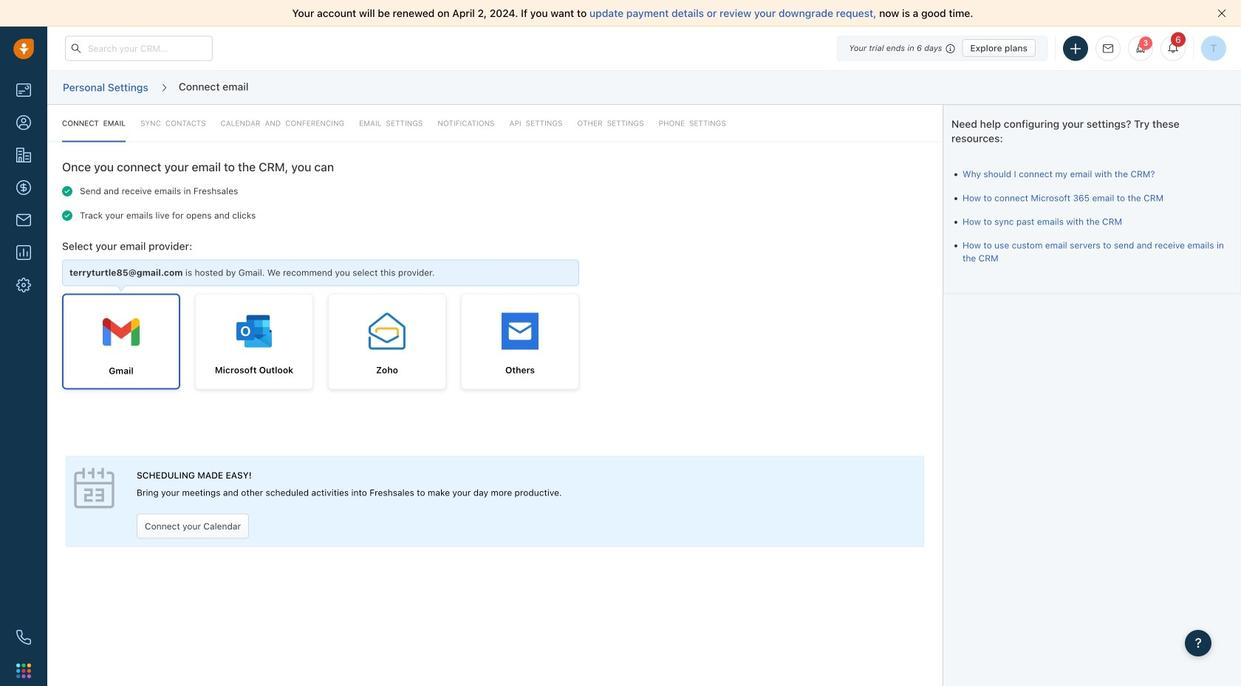 Task type: describe. For each thing, give the bounding box(es) containing it.
freshworks switcher image
[[16, 664, 31, 679]]

send email image
[[1104, 44, 1114, 53]]

close image
[[1218, 9, 1227, 18]]

phone image
[[16, 631, 31, 645]]



Task type: locate. For each thing, give the bounding box(es) containing it.
tab panel
[[47, 105, 943, 390]]

Search your CRM... text field
[[65, 36, 213, 61]]

phone element
[[9, 623, 38, 653]]

tab list
[[47, 105, 943, 142]]



Task type: vqa. For each thing, say whether or not it's contained in the screenshot.
'J' image to the top
no



